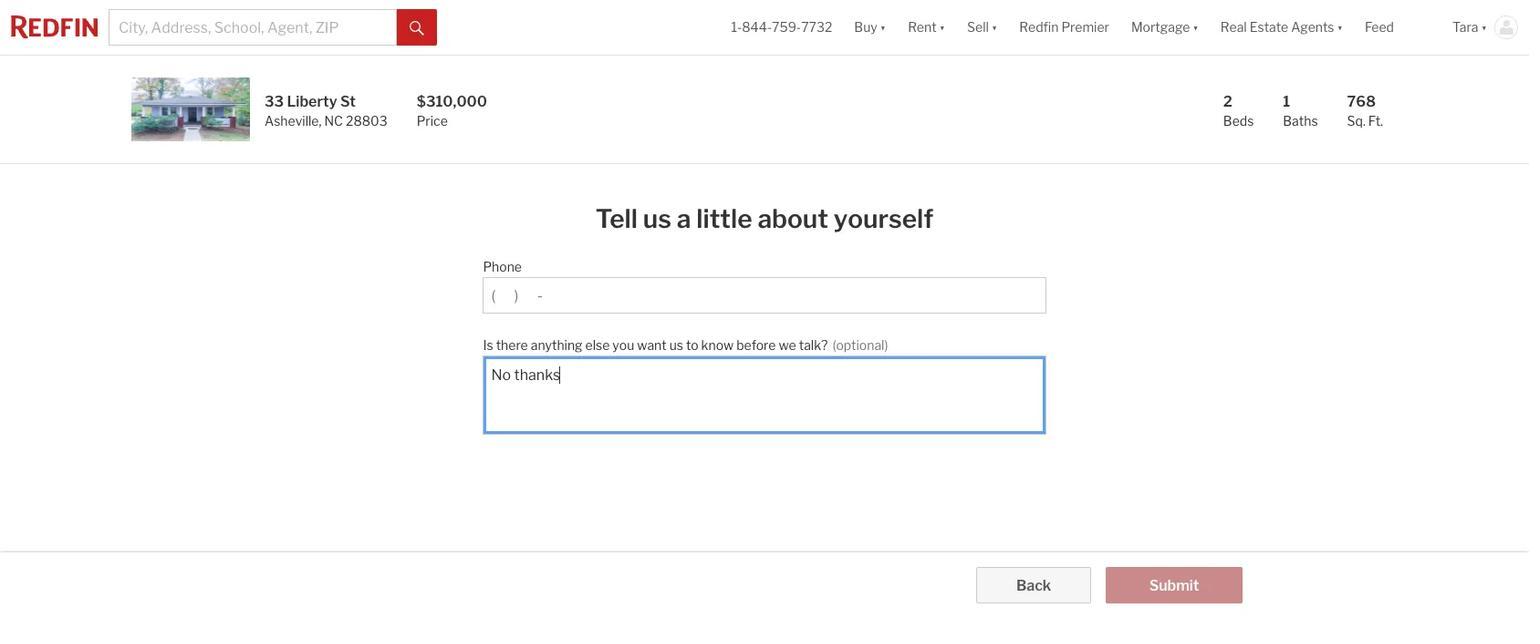 Task type: vqa. For each thing, say whether or not it's contained in the screenshot.
Submit button
yes



Task type: describe. For each thing, give the bounding box(es) containing it.
is
[[483, 338, 494, 353]]

tara ▾
[[1453, 20, 1488, 35]]

real
[[1221, 20, 1248, 35]]

phone
[[483, 259, 522, 275]]

sell ▾ button
[[957, 0, 1009, 55]]

agents
[[1292, 20, 1335, 35]]

submit
[[1150, 578, 1200, 595]]

2 beds
[[1224, 93, 1254, 129]]

buy ▾
[[855, 20, 886, 35]]

beds
[[1224, 113, 1254, 129]]

sq.
[[1348, 113, 1366, 129]]

sell
[[968, 20, 989, 35]]

feed button
[[1355, 0, 1442, 55]]

is there anything else you want us to know before we talk?
[[483, 338, 828, 353]]

▾ for sell ▾
[[992, 20, 998, 35]]

there
[[496, 338, 528, 353]]

rent ▾
[[908, 20, 946, 35]]

28803
[[346, 113, 388, 129]]

▾ for rent ▾
[[940, 20, 946, 35]]

real estate agents ▾ button
[[1210, 0, 1355, 55]]

tara
[[1453, 20, 1479, 35]]

us inside the is there anything else you want us to know before we talk? element
[[670, 338, 684, 353]]

1
[[1284, 93, 1291, 110]]

1-844-759-7732
[[732, 20, 833, 35]]

little
[[697, 204, 753, 235]]

redfin premier button
[[1009, 0, 1121, 55]]

1-844-759-7732 link
[[732, 20, 833, 35]]

7732
[[802, 20, 833, 35]]

768
[[1348, 93, 1377, 110]]

talk?
[[799, 338, 828, 353]]

know
[[702, 338, 734, 353]]

redfin
[[1020, 20, 1059, 35]]

asheville
[[265, 113, 319, 129]]

Is there anything else you want us to know before we talk? text field
[[491, 366, 1038, 426]]

Phone telephone field
[[491, 288, 1038, 305]]

759-
[[772, 20, 802, 35]]

redfin premier
[[1020, 20, 1110, 35]]

▾ for buy ▾
[[881, 20, 886, 35]]

mortgage ▾
[[1132, 20, 1199, 35]]

back button
[[977, 568, 1092, 604]]

is there anything else you want us to know before we talk? element
[[483, 329, 1037, 356]]

feed
[[1366, 20, 1395, 35]]

anything
[[531, 338, 583, 353]]

else
[[586, 338, 610, 353]]

rent ▾ button
[[908, 0, 946, 55]]

1 baths
[[1284, 93, 1319, 129]]

844-
[[742, 20, 772, 35]]

5 ▾ from the left
[[1338, 20, 1344, 35]]

back
[[1017, 578, 1052, 595]]

premier
[[1062, 20, 1110, 35]]



Task type: locate. For each thing, give the bounding box(es) containing it.
us left to
[[670, 338, 684, 353]]

buy ▾ button
[[844, 0, 897, 55]]

sell ▾ button
[[968, 0, 998, 55]]

▾ right sell
[[992, 20, 998, 35]]

33 liberty st asheville , nc 28803
[[265, 93, 388, 129]]

liberty
[[287, 93, 337, 110]]

estate
[[1250, 20, 1289, 35]]

we
[[779, 338, 797, 353]]

mortgage ▾ button
[[1132, 0, 1199, 55]]

6 ▾ from the left
[[1482, 20, 1488, 35]]

ft.
[[1369, 113, 1384, 129]]

before
[[737, 338, 776, 353]]

mortgage ▾ button
[[1121, 0, 1210, 55]]

phone. required field. element
[[483, 250, 1037, 277]]

▾ right mortgage
[[1193, 20, 1199, 35]]

sell ▾
[[968, 20, 998, 35]]

$310,000 price
[[417, 93, 487, 129]]

nc
[[324, 113, 343, 129]]

0 vertical spatial us
[[643, 204, 672, 235]]

City, Address, School, Agent, ZIP search field
[[109, 9, 397, 46]]

▾ right agents
[[1338, 20, 1344, 35]]

2
[[1224, 93, 1233, 110]]

to
[[686, 338, 699, 353]]

tell
[[596, 204, 638, 235]]

▾ right 'rent' at the right top of page
[[940, 20, 946, 35]]

real estate agents ▾ link
[[1221, 0, 1344, 55]]

3 ▾ from the left
[[992, 20, 998, 35]]

4 ▾ from the left
[[1193, 20, 1199, 35]]

tell us a little about yourself
[[596, 204, 934, 235]]

buy
[[855, 20, 878, 35]]

baths
[[1284, 113, 1319, 129]]

real estate agents ▾
[[1221, 20, 1344, 35]]

us left "a" on the left top of the page
[[643, 204, 672, 235]]

you
[[613, 338, 635, 353]]

rent ▾ button
[[897, 0, 957, 55]]

price
[[417, 113, 448, 129]]

▾ for tara ▾
[[1482, 20, 1488, 35]]

$310,000
[[417, 93, 487, 110]]

,
[[319, 113, 322, 129]]

2 ▾ from the left
[[940, 20, 946, 35]]

a
[[677, 204, 691, 235]]

1 vertical spatial us
[[670, 338, 684, 353]]

mortgage
[[1132, 20, 1191, 35]]

us
[[643, 204, 672, 235], [670, 338, 684, 353]]

33
[[265, 93, 284, 110]]

submit search image
[[410, 21, 424, 35]]

▾ for mortgage ▾
[[1193, 20, 1199, 35]]

1-
[[732, 20, 742, 35]]

about
[[758, 204, 829, 235]]

submit button
[[1106, 568, 1243, 604]]

buy ▾ button
[[855, 0, 886, 55]]

want
[[637, 338, 667, 353]]

768 sq. ft.
[[1348, 93, 1384, 129]]

1 ▾ from the left
[[881, 20, 886, 35]]

st
[[340, 93, 356, 110]]

rent
[[908, 20, 937, 35]]

▾ right tara
[[1482, 20, 1488, 35]]

▾
[[881, 20, 886, 35], [940, 20, 946, 35], [992, 20, 998, 35], [1193, 20, 1199, 35], [1338, 20, 1344, 35], [1482, 20, 1488, 35]]

▾ right buy
[[881, 20, 886, 35]]

yourself
[[834, 204, 934, 235]]



